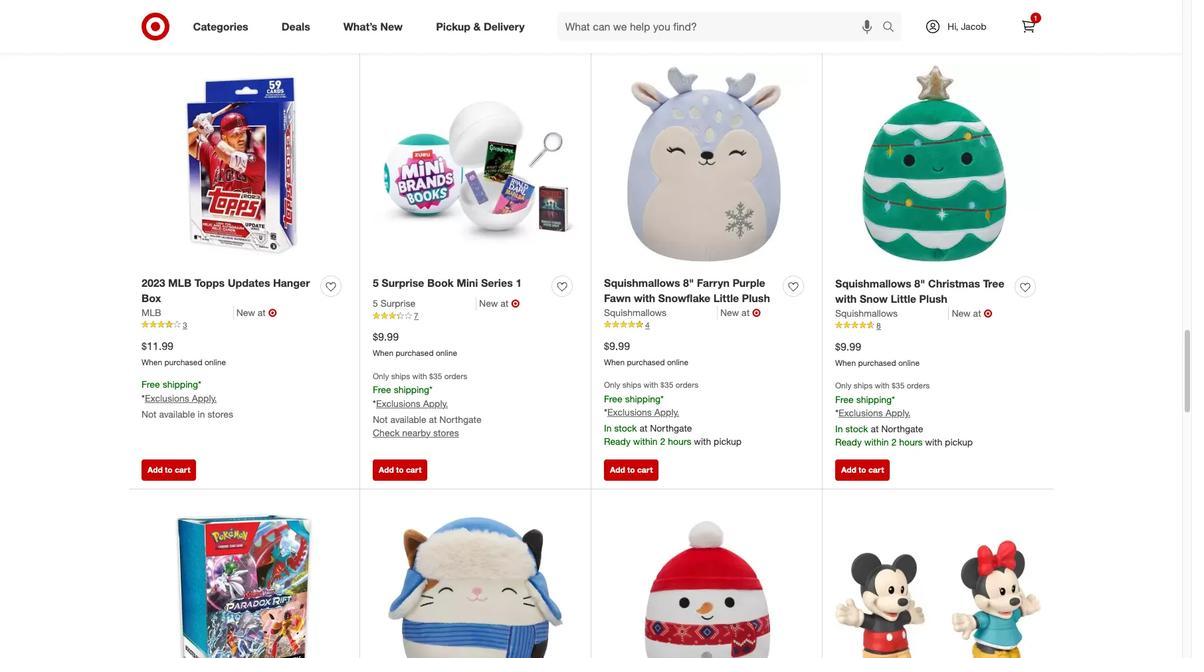 Task type: locate. For each thing, give the bounding box(es) containing it.
online for book
[[436, 348, 457, 358]]

4
[[645, 320, 650, 330]]

pokémon trading card game: scarlet & violet—paradox rift booster bundle image
[[142, 503, 346, 659], [142, 503, 346, 659]]

shipping for squishmallows 8" christmas tree with snow little plush
[[857, 394, 892, 405]]

squishmallows link
[[604, 306, 718, 320], [836, 307, 950, 320]]

$9.99 down 5 surprise
[[373, 330, 399, 344]]

¬ down the hanger
[[268, 306, 277, 320]]

stores
[[208, 409, 233, 420], [433, 427, 459, 439]]

online inside $11.99 when purchased online
[[205, 357, 226, 367]]

surprise for 5 surprise book mini series 1
[[382, 277, 424, 290]]

new up 7 link
[[479, 298, 498, 309]]

new at ¬ down 'series'
[[479, 297, 520, 310]]

1 5 from the top
[[373, 277, 379, 290]]

1 horizontal spatial hours
[[900, 437, 923, 448]]

5 surprise book mini series 1 link
[[373, 276, 522, 291]]

hours
[[668, 436, 692, 448], [900, 437, 923, 448]]

ready
[[604, 436, 631, 448], [836, 437, 862, 448]]

¬ down 'series'
[[511, 297, 520, 310]]

8" left christmas
[[915, 277, 926, 290]]

only ships with $35 orders free shipping * * exclusions apply. not available at northgate check nearby stores
[[373, 371, 482, 439]]

0 horizontal spatial within
[[633, 436, 658, 448]]

1
[[1034, 14, 1038, 22], [516, 277, 522, 290]]

purchased
[[396, 348, 434, 358], [165, 357, 202, 367], [627, 357, 665, 367], [859, 358, 896, 368]]

1 horizontal spatial ships
[[623, 381, 642, 391]]

new up 3 link
[[236, 307, 255, 318]]

mlb right 2023
[[168, 277, 192, 290]]

only for squishmallows 8" farryn purple fawn with snowflake little plush
[[604, 381, 621, 391]]

1 link
[[1014, 12, 1043, 41]]

only ships with $35 orders free shipping * * exclusions apply. in stock at  northgate ready within 2 hours with pickup for little
[[836, 381, 973, 448]]

1 horizontal spatial pickup
[[945, 437, 973, 448]]

0 horizontal spatial only
[[373, 371, 389, 381]]

free for squishmallows 8" christmas tree with snow little plush
[[836, 394, 854, 405]]

$35 inside only ships with $35 orders free shipping * * exclusions apply. not available at northgate check nearby stores
[[430, 371, 442, 381]]

0 horizontal spatial plush
[[742, 292, 770, 305]]

when for 2023 mlb topps updates hanger box
[[142, 357, 162, 367]]

squishmallows link up 4
[[604, 306, 718, 320]]

$11.99 when purchased online
[[142, 340, 226, 367]]

0 horizontal spatial pickup
[[714, 436, 742, 448]]

northgate for 1
[[440, 414, 482, 425]]

$9.99 when purchased online down 4
[[604, 340, 689, 367]]

2 horizontal spatial northgate
[[882, 424, 924, 435]]

squishmallows up fawn
[[604, 277, 680, 290]]

add to cart
[[148, 26, 190, 36], [379, 26, 422, 36], [610, 26, 653, 36], [842, 26, 884, 36], [148, 465, 190, 475], [379, 465, 422, 475], [610, 465, 653, 475], [842, 465, 884, 475]]

not up check
[[373, 414, 388, 425]]

not
[[142, 409, 157, 420], [373, 414, 388, 425]]

1 horizontal spatial northgate
[[650, 423, 692, 434]]

exclusions apply. link for squishmallows 8" farryn purple fawn with snowflake little plush
[[608, 407, 680, 418]]

5 for 5 surprise
[[373, 298, 378, 309]]

0 horizontal spatial 1
[[516, 277, 522, 290]]

0 vertical spatial surprise
[[382, 277, 424, 290]]

0 horizontal spatial ready
[[604, 436, 631, 448]]

hours for little
[[900, 437, 923, 448]]

exclusions inside only ships with $35 orders free shipping * * exclusions apply. not available at northgate check nearby stores
[[376, 398, 421, 409]]

pickup
[[714, 436, 742, 448], [945, 437, 973, 448]]

only for squishmallows 8" christmas tree with snow little plush
[[836, 381, 852, 391]]

1 horizontal spatial only
[[604, 381, 621, 391]]

1 horizontal spatial $9.99
[[604, 340, 630, 353]]

0 horizontal spatial orders
[[445, 371, 468, 381]]

4 link
[[604, 320, 809, 331]]

within
[[633, 436, 658, 448], [865, 437, 889, 448]]

2023 mlb topps updates hanger box link
[[142, 276, 315, 306]]

squishmallows 8" manny snowman with red hat and scarf little plush image
[[604, 503, 809, 659], [604, 503, 809, 659]]

0 horizontal spatial ships
[[391, 371, 410, 381]]

5 surprise book mini series 1 image
[[373, 63, 578, 268], [373, 63, 578, 268]]

2 for little
[[892, 437, 897, 448]]

not inside only ships with $35 orders free shipping * * exclusions apply. not available at northgate check nearby stores
[[373, 414, 388, 425]]

$35 for series
[[430, 371, 442, 381]]

0 horizontal spatial in
[[604, 423, 612, 434]]

apply. for 5 surprise book mini series 1
[[423, 398, 448, 409]]

$9.99 down snow
[[836, 340, 862, 354]]

1 horizontal spatial stock
[[846, 424, 869, 435]]

0 horizontal spatial stock
[[614, 423, 637, 434]]

8" for farryn
[[683, 277, 694, 290]]

free for squishmallows 8" farryn purple fawn with snowflake little plush
[[604, 393, 623, 405]]

2
[[660, 436, 666, 448], [892, 437, 897, 448]]

¬ for squishmallows 8" christmas tree with snow little plush
[[984, 307, 993, 320]]

purchased down 7
[[396, 348, 434, 358]]

0 horizontal spatial 8"
[[683, 277, 694, 290]]

orders for 1
[[445, 371, 468, 381]]

deals link
[[270, 12, 327, 41]]

5 surprise
[[373, 298, 416, 309]]

new for 2023 mlb topps updates hanger box
[[236, 307, 255, 318]]

snowflake
[[659, 292, 711, 305]]

0 vertical spatial stores
[[208, 409, 233, 420]]

0 vertical spatial 1
[[1034, 14, 1038, 22]]

online up free shipping * * exclusions apply. not available in stores
[[205, 357, 226, 367]]

new at ¬ down updates
[[236, 306, 277, 320]]

little down the farryn
[[714, 292, 739, 305]]

cart
[[175, 26, 190, 36], [406, 26, 422, 36], [637, 26, 653, 36], [869, 26, 884, 36], [175, 465, 190, 475], [406, 465, 422, 475], [637, 465, 653, 475], [869, 465, 884, 475]]

exclusions for squishmallows 8" christmas tree with snow little plush
[[839, 408, 883, 419]]

purchased inside $11.99 when purchased online
[[165, 357, 202, 367]]

what's new
[[344, 20, 403, 33]]

$9.99 when purchased online down 7
[[373, 330, 457, 358]]

new
[[380, 20, 403, 33], [479, 298, 498, 309], [236, 307, 255, 318], [721, 307, 739, 318], [952, 308, 971, 319]]

delivery
[[484, 20, 525, 33]]

available inside free shipping * * exclusions apply. not available in stores
[[159, 409, 195, 420]]

when inside $11.99 when purchased online
[[142, 357, 162, 367]]

1 right jacob
[[1034, 14, 1038, 22]]

0 horizontal spatial squishmallows link
[[604, 306, 718, 320]]

1 horizontal spatial $35
[[661, 381, 674, 391]]

at
[[501, 298, 509, 309], [258, 307, 266, 318], [742, 307, 750, 318], [974, 308, 982, 319], [429, 414, 437, 425], [640, 423, 648, 434], [871, 424, 879, 435]]

1 horizontal spatial 8"
[[915, 277, 926, 290]]

exclusions apply. link
[[145, 393, 217, 404], [376, 398, 448, 409], [608, 407, 680, 418], [839, 408, 911, 419]]

squishmallows link for snowflake
[[604, 306, 718, 320]]

orders down 4 link
[[676, 381, 699, 391]]

nearby
[[402, 427, 431, 439]]

squishmallows inside squishmallows 8" christmas tree with snow little plush
[[836, 277, 912, 290]]

orders down 7 link
[[445, 371, 468, 381]]

purchased for squishmallows 8" christmas tree with snow little plush
[[859, 358, 896, 368]]

new at ¬ down christmas
[[952, 307, 993, 320]]

fawn
[[604, 292, 631, 305]]

0 horizontal spatial little
[[714, 292, 739, 305]]

$9.99 when purchased online down 8
[[836, 340, 920, 368]]

orders
[[445, 371, 468, 381], [676, 381, 699, 391], [907, 381, 930, 391]]

1 horizontal spatial stores
[[433, 427, 459, 439]]

1 horizontal spatial mlb
[[168, 277, 192, 290]]

3
[[183, 320, 187, 330]]

northgate
[[440, 414, 482, 425], [650, 423, 692, 434], [882, 424, 924, 435]]

purple
[[733, 277, 766, 290]]

when for squishmallows 8" christmas tree with snow little plush
[[836, 358, 856, 368]]

¬ down tree in the right of the page
[[984, 307, 993, 320]]

1 vertical spatial 5
[[373, 298, 378, 309]]

online down the 8 link
[[899, 358, 920, 368]]

1 horizontal spatial only ships with $35 orders free shipping * * exclusions apply. in stock at  northgate ready within 2 hours with pickup
[[836, 381, 973, 448]]

free inside only ships with $35 orders free shipping * * exclusions apply. not available at northgate check nearby stores
[[373, 384, 391, 395]]

2 horizontal spatial $9.99 when purchased online
[[836, 340, 920, 368]]

squishmallows 8" farryn purple fawn with snowflake little plush image
[[604, 63, 809, 268], [604, 63, 809, 268]]

new for 5 surprise book mini series 1
[[479, 298, 498, 309]]

series
[[481, 277, 513, 290]]

check nearby stores button
[[373, 427, 459, 440]]

1 horizontal spatial orders
[[676, 381, 699, 391]]

0 horizontal spatial 2
[[660, 436, 666, 448]]

only inside only ships with $35 orders free shipping * * exclusions apply. not available at northgate check nearby stores
[[373, 371, 389, 381]]

squishmallows 8" christmas tree with snow little plush link
[[836, 277, 1010, 307]]

5
[[373, 277, 379, 290], [373, 298, 378, 309]]

surprise
[[382, 277, 424, 290], [381, 298, 416, 309]]

2 for snowflake
[[660, 436, 666, 448]]

mlb
[[168, 277, 192, 290], [142, 307, 161, 318]]

stock
[[614, 423, 637, 434], [846, 424, 869, 435]]

1 vertical spatial surprise
[[381, 298, 416, 309]]

8"
[[683, 277, 694, 290], [915, 277, 926, 290]]

8" inside squishmallows 8" farryn purple fawn with snowflake little plush
[[683, 277, 694, 290]]

to
[[165, 26, 173, 36], [396, 26, 404, 36], [628, 26, 635, 36], [859, 26, 867, 36], [165, 465, 173, 475], [396, 465, 404, 475], [628, 465, 635, 475], [859, 465, 867, 475]]

fisher-price little people disney100 retro reimagined mickey & minnie figure pack (target exclusive) image
[[836, 503, 1041, 659], [836, 503, 1041, 659]]

0 horizontal spatial $9.99
[[373, 330, 399, 344]]

2 5 from the top
[[373, 298, 378, 309]]

online for topps
[[205, 357, 226, 367]]

¬
[[511, 297, 520, 310], [268, 306, 277, 320], [753, 306, 761, 320], [984, 307, 993, 320]]

1 horizontal spatial plush
[[920, 292, 948, 306]]

available left 'in'
[[159, 409, 195, 420]]

8" up snowflake
[[683, 277, 694, 290]]

2 horizontal spatial $9.99
[[836, 340, 862, 354]]

within for with
[[633, 436, 658, 448]]

$9.99 for squishmallows 8" christmas tree with snow little plush
[[836, 340, 862, 354]]

1 horizontal spatial within
[[865, 437, 889, 448]]

1 vertical spatial stores
[[433, 427, 459, 439]]

$9.99 down fawn
[[604, 340, 630, 353]]

northgate for snow
[[882, 424, 924, 435]]

purchased down $11.99
[[165, 357, 202, 367]]

1 vertical spatial mlb
[[142, 307, 161, 318]]

$9.99 when purchased online
[[373, 330, 457, 358], [604, 340, 689, 367], [836, 340, 920, 368]]

only ships with $35 orders free shipping * * exclusions apply. in stock at  northgate ready within 2 hours with pickup
[[604, 381, 742, 448], [836, 381, 973, 448]]

squishmallows 8" cam with blue scarf and hat  little plush image
[[373, 503, 578, 659], [373, 503, 578, 659]]

ready for with
[[836, 437, 862, 448]]

in for squishmallows 8" christmas tree with snow little plush
[[836, 424, 843, 435]]

apply. for squishmallows 8" christmas tree with snow little plush
[[886, 408, 911, 419]]

topps
[[195, 277, 225, 290]]

What can we help you find? suggestions appear below search field
[[557, 12, 886, 41]]

squishmallows
[[604, 277, 680, 290], [836, 277, 912, 290], [604, 307, 667, 318], [836, 308, 898, 319]]

online down 4 link
[[667, 357, 689, 367]]

new up 4 link
[[721, 307, 739, 318]]

1 horizontal spatial 2
[[892, 437, 897, 448]]

plush inside squishmallows 8" farryn purple fawn with snowflake little plush
[[742, 292, 770, 305]]

0 vertical spatial mlb
[[168, 277, 192, 290]]

0 horizontal spatial not
[[142, 409, 157, 420]]

only for 5 surprise book mini series 1
[[373, 371, 389, 381]]

1 horizontal spatial in
[[836, 424, 843, 435]]

0 horizontal spatial mlb
[[142, 307, 161, 318]]

1 horizontal spatial ready
[[836, 437, 862, 448]]

orders inside only ships with $35 orders free shipping * * exclusions apply. not available at northgate check nearby stores
[[445, 371, 468, 381]]

surprise up 7
[[381, 298, 416, 309]]

1 vertical spatial 1
[[516, 277, 522, 290]]

stores right 'in'
[[208, 409, 233, 420]]

pickup for little
[[714, 436, 742, 448]]

0 horizontal spatial available
[[159, 409, 195, 420]]

farryn
[[697, 277, 730, 290]]

$35
[[430, 371, 442, 381], [661, 381, 674, 391], [892, 381, 905, 391]]

orders down the 8 link
[[907, 381, 930, 391]]

stock for with
[[846, 424, 869, 435]]

plush down purple
[[742, 292, 770, 305]]

mlb down box
[[142, 307, 161, 318]]

0 horizontal spatial $35
[[430, 371, 442, 381]]

2 horizontal spatial orders
[[907, 381, 930, 391]]

new for squishmallows 8" farryn purple fawn with snowflake little plush
[[721, 307, 739, 318]]

1 right 'series'
[[516, 277, 522, 290]]

only
[[373, 371, 389, 381], [604, 381, 621, 391], [836, 381, 852, 391]]

purchased down 4
[[627, 357, 665, 367]]

0 horizontal spatial hours
[[668, 436, 692, 448]]

shipping inside only ships with $35 orders free shipping * * exclusions apply. not available at northgate check nearby stores
[[394, 384, 429, 395]]

1 horizontal spatial little
[[891, 292, 917, 306]]

stores right "nearby"
[[433, 427, 459, 439]]

little
[[714, 292, 739, 305], [891, 292, 917, 306]]

shipping
[[163, 379, 198, 391], [394, 384, 429, 395], [625, 393, 661, 405], [857, 394, 892, 405]]

7
[[414, 311, 419, 321]]

not left 'in'
[[142, 409, 157, 420]]

1 horizontal spatial $9.99 when purchased online
[[604, 340, 689, 367]]

with
[[634, 292, 656, 305], [836, 292, 857, 306], [413, 371, 427, 381], [644, 381, 659, 391], [875, 381, 890, 391], [694, 436, 711, 448], [926, 437, 943, 448]]

apply. for squishmallows 8" farryn purple fawn with snowflake little plush
[[655, 407, 680, 418]]

add
[[148, 26, 163, 36], [379, 26, 394, 36], [610, 26, 625, 36], [842, 26, 857, 36], [148, 465, 163, 475], [379, 465, 394, 475], [610, 465, 625, 475], [842, 465, 857, 475]]

$9.99 when purchased online for series
[[373, 330, 457, 358]]

northgate inside only ships with $35 orders free shipping * * exclusions apply. not available at northgate check nearby stores
[[440, 414, 482, 425]]

8" inside squishmallows 8" christmas tree with snow little plush
[[915, 277, 926, 290]]

2 horizontal spatial only
[[836, 381, 852, 391]]

mlb inside 2023 mlb topps updates hanger box
[[168, 277, 192, 290]]

online for christmas
[[899, 358, 920, 368]]

$9.99 when purchased online for fawn
[[604, 340, 689, 367]]

0 horizontal spatial northgate
[[440, 414, 482, 425]]

new for squishmallows 8" christmas tree with snow little plush
[[952, 308, 971, 319]]

deals
[[282, 20, 310, 33]]

plush down christmas
[[920, 292, 948, 306]]

available
[[159, 409, 195, 420], [390, 414, 427, 425]]

surprise for 5 surprise
[[381, 298, 416, 309]]

new at ¬
[[479, 297, 520, 310], [236, 306, 277, 320], [721, 306, 761, 320], [952, 307, 993, 320]]

online down 7 link
[[436, 348, 457, 358]]

purchased for squishmallows 8" farryn purple fawn with snowflake little plush
[[627, 357, 665, 367]]

squishmallows link up 8
[[836, 307, 950, 320]]

¬ down purple
[[753, 306, 761, 320]]

new at ¬ down purple
[[721, 306, 761, 320]]

squishmallows 8" christmas tree with snow little plush image
[[836, 63, 1041, 269], [836, 63, 1041, 269]]

*
[[198, 379, 201, 391], [429, 384, 433, 395], [142, 393, 145, 404], [661, 393, 664, 405], [892, 394, 895, 405], [373, 398, 376, 409], [604, 407, 608, 418], [836, 408, 839, 419]]

new at ¬ for purple
[[721, 306, 761, 320]]

1 horizontal spatial squishmallows link
[[836, 307, 950, 320]]

2 horizontal spatial $35
[[892, 381, 905, 391]]

1 horizontal spatial 1
[[1034, 14, 1038, 22]]

with inside squishmallows 8" farryn purple fawn with snowflake little plush
[[634, 292, 656, 305]]

0 vertical spatial 5
[[373, 277, 379, 290]]

when
[[373, 348, 394, 358], [142, 357, 162, 367], [604, 357, 625, 367], [836, 358, 856, 368]]

1 horizontal spatial available
[[390, 414, 427, 425]]

apply.
[[192, 393, 217, 404], [423, 398, 448, 409], [655, 407, 680, 418], [886, 408, 911, 419]]

apply. inside only ships with $35 orders free shipping * * exclusions apply. not available at northgate check nearby stores
[[423, 398, 448, 409]]

squishmallows down snow
[[836, 308, 898, 319]]

hi,
[[948, 21, 959, 32]]

surprise up 5 surprise
[[382, 277, 424, 290]]

0 horizontal spatial only ships with $35 orders free shipping * * exclusions apply. in stock at  northgate ready within 2 hours with pickup
[[604, 381, 742, 448]]

1 horizontal spatial not
[[373, 414, 388, 425]]

online
[[436, 348, 457, 358], [205, 357, 226, 367], [667, 357, 689, 367], [899, 358, 920, 368]]

purchased down 8
[[859, 358, 896, 368]]

available up check nearby stores button
[[390, 414, 427, 425]]

little right snow
[[891, 292, 917, 306]]

0 horizontal spatial stores
[[208, 409, 233, 420]]

in for squishmallows 8" farryn purple fawn with snowflake little plush
[[604, 423, 612, 434]]

squishmallows up snow
[[836, 277, 912, 290]]

ships
[[391, 371, 410, 381], [623, 381, 642, 391], [854, 381, 873, 391]]

2023 mlb topps updates hanger box image
[[142, 63, 346, 268], [142, 63, 346, 268]]

$9.99 when purchased online for with
[[836, 340, 920, 368]]

search
[[877, 21, 909, 34]]

hours for snowflake
[[668, 436, 692, 448]]

0 horizontal spatial $9.99 when purchased online
[[373, 330, 457, 358]]

plush
[[742, 292, 770, 305], [920, 292, 948, 306]]

ships inside only ships with $35 orders free shipping * * exclusions apply. not available at northgate check nearby stores
[[391, 371, 410, 381]]

categories link
[[182, 12, 265, 41]]

new up the 8 link
[[952, 308, 971, 319]]

2 horizontal spatial ships
[[854, 381, 873, 391]]

2023
[[142, 277, 165, 290]]

free
[[142, 379, 160, 391], [373, 384, 391, 395], [604, 393, 623, 405], [836, 394, 854, 405]]



Task type: vqa. For each thing, say whether or not it's contained in the screenshot.
Squishmallows 8" Farryn Purple Fawn with Snowflake Little Plush "Exclusions"
yes



Task type: describe. For each thing, give the bounding box(es) containing it.
shipping for 5 surprise book mini series 1
[[394, 384, 429, 395]]

box
[[142, 292, 161, 305]]

squishmallows 8" farryn purple fawn with snowflake little plush link
[[604, 276, 778, 306]]

$11.99
[[142, 340, 173, 353]]

3 link
[[142, 320, 346, 331]]

8" for christmas
[[915, 277, 926, 290]]

5 surprise link
[[373, 297, 477, 310]]

2023 mlb topps updates hanger box
[[142, 277, 310, 305]]

$35 for with
[[892, 381, 905, 391]]

ships for squishmallows 8" farryn purple fawn with snowflake little plush
[[623, 381, 642, 391]]

little inside squishmallows 8" farryn purple fawn with snowflake little plush
[[714, 292, 739, 305]]

when for 5 surprise book mini series 1
[[373, 348, 394, 358]]

with inside only ships with $35 orders free shipping * * exclusions apply. not available at northgate check nearby stores
[[413, 371, 427, 381]]

new right what's
[[380, 20, 403, 33]]

pickup
[[436, 20, 471, 33]]

new at ¬ for updates
[[236, 306, 277, 320]]

exclusions for 5 surprise book mini series 1
[[376, 398, 421, 409]]

¬ for 2023 mlb topps updates hanger box
[[268, 306, 277, 320]]

shipping for squishmallows 8" farryn purple fawn with snowflake little plush
[[625, 393, 661, 405]]

book
[[427, 277, 454, 290]]

when for squishmallows 8" farryn purple fawn with snowflake little plush
[[604, 357, 625, 367]]

little inside squishmallows 8" christmas tree with snow little plush
[[891, 292, 917, 306]]

pickup & delivery
[[436, 20, 525, 33]]

check
[[373, 427, 400, 439]]

available inside only ships with $35 orders free shipping * * exclusions apply. not available at northgate check nearby stores
[[390, 414, 427, 425]]

hi, jacob
[[948, 21, 987, 32]]

with inside squishmallows 8" christmas tree with snow little plush
[[836, 292, 857, 306]]

$35 for fawn
[[661, 381, 674, 391]]

7 link
[[373, 310, 578, 322]]

new at ¬ for mini
[[479, 297, 520, 310]]

stores inside free shipping * * exclusions apply. not available in stores
[[208, 409, 233, 420]]

hanger
[[273, 277, 310, 290]]

squishmallows inside squishmallows 8" farryn purple fawn with snowflake little plush
[[604, 277, 680, 290]]

orders for with
[[676, 381, 699, 391]]

what's new link
[[332, 12, 420, 41]]

8
[[877, 321, 881, 331]]

apply. inside free shipping * * exclusions apply. not available in stores
[[192, 393, 217, 404]]

christmas
[[929, 277, 981, 290]]

pickup for plush
[[945, 437, 973, 448]]

only ships with $35 orders free shipping * * exclusions apply. in stock at  northgate ready within 2 hours with pickup for snowflake
[[604, 381, 742, 448]]

in
[[198, 409, 205, 420]]

not inside free shipping * * exclusions apply. not available in stores
[[142, 409, 157, 420]]

mlb link
[[142, 306, 234, 320]]

&
[[474, 20, 481, 33]]

exclusions for squishmallows 8" farryn purple fawn with snowflake little plush
[[608, 407, 652, 418]]

ships for 5 surprise book mini series 1
[[391, 371, 410, 381]]

pickup & delivery link
[[425, 12, 541, 41]]

stock for fawn
[[614, 423, 637, 434]]

online for farryn
[[667, 357, 689, 367]]

$9.99 for 5 surprise book mini series 1
[[373, 330, 399, 344]]

squishmallows 8" christmas tree with snow little plush
[[836, 277, 1005, 306]]

snow
[[860, 292, 888, 306]]

free for 5 surprise book mini series 1
[[373, 384, 391, 395]]

tree
[[983, 277, 1005, 290]]

ready for fawn
[[604, 436, 631, 448]]

shipping inside free shipping * * exclusions apply. not available in stores
[[163, 379, 198, 391]]

jacob
[[961, 21, 987, 32]]

orders for snow
[[907, 381, 930, 391]]

within for snow
[[865, 437, 889, 448]]

free inside free shipping * * exclusions apply. not available in stores
[[142, 379, 160, 391]]

mlb inside 'link'
[[142, 307, 161, 318]]

exclusions apply. link for squishmallows 8" christmas tree with snow little plush
[[839, 408, 911, 419]]

squishmallows 8" farryn purple fawn with snowflake little plush
[[604, 277, 770, 305]]

free shipping * * exclusions apply. not available in stores
[[142, 379, 233, 420]]

at inside only ships with $35 orders free shipping * * exclusions apply. not available at northgate check nearby stores
[[429, 414, 437, 425]]

plush inside squishmallows 8" christmas tree with snow little plush
[[920, 292, 948, 306]]

ships for squishmallows 8" christmas tree with snow little plush
[[854, 381, 873, 391]]

categories
[[193, 20, 248, 33]]

purchased for 5 surprise book mini series 1
[[396, 348, 434, 358]]

$9.99 for squishmallows 8" farryn purple fawn with snowflake little plush
[[604, 340, 630, 353]]

8 link
[[836, 320, 1041, 332]]

updates
[[228, 277, 270, 290]]

what's
[[344, 20, 378, 33]]

5 surprise book mini series 1
[[373, 277, 522, 290]]

stores inside only ships with $35 orders free shipping * * exclusions apply. not available at northgate check nearby stores
[[433, 427, 459, 439]]

exclusions apply. link for 5 surprise book mini series 1
[[376, 398, 448, 409]]

5 for 5 surprise book mini series 1
[[373, 277, 379, 290]]

exclusions inside free shipping * * exclusions apply. not available in stores
[[145, 393, 189, 404]]

northgate for with
[[650, 423, 692, 434]]

mini
[[457, 277, 478, 290]]

search button
[[877, 12, 909, 44]]

new at ¬ for tree
[[952, 307, 993, 320]]

¬ for squishmallows 8" farryn purple fawn with snowflake little plush
[[753, 306, 761, 320]]

¬ for 5 surprise book mini series 1
[[511, 297, 520, 310]]

squishmallows up 4
[[604, 307, 667, 318]]

purchased for 2023 mlb topps updates hanger box
[[165, 357, 202, 367]]

squishmallows link for little
[[836, 307, 950, 320]]



